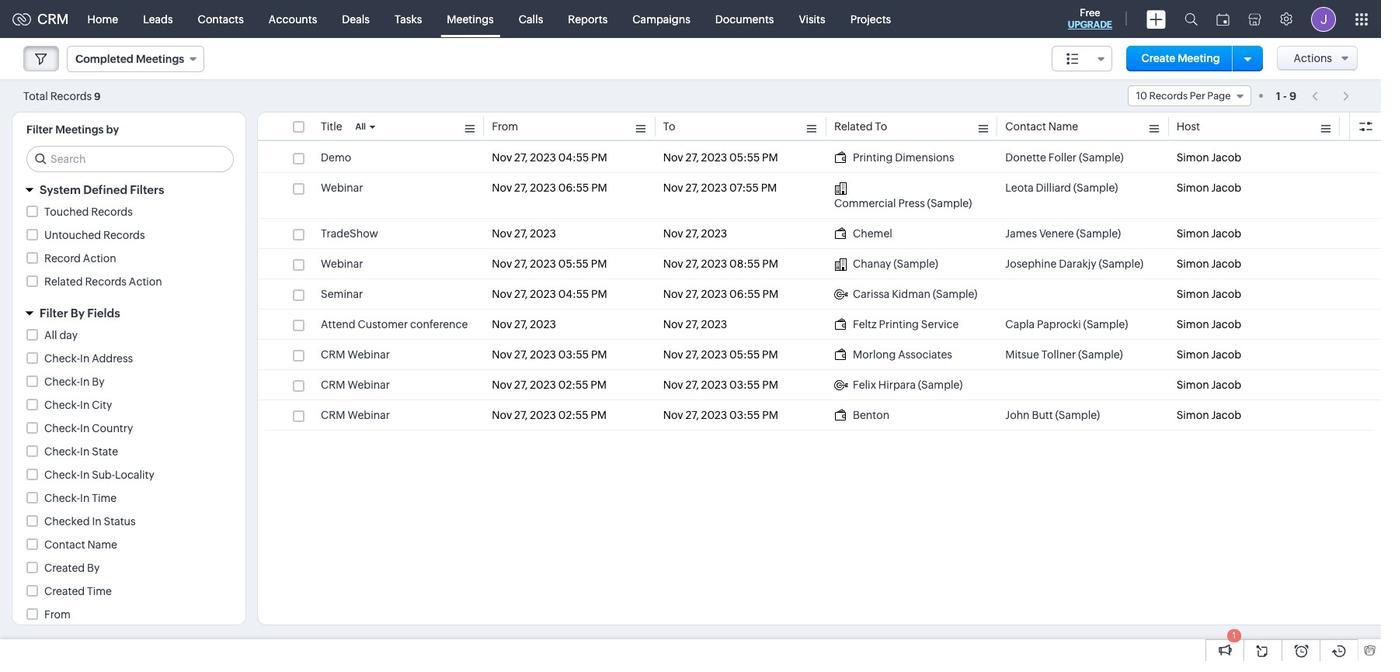 Task type: describe. For each thing, give the bounding box(es) containing it.
1 horizontal spatial name
[[1049, 120, 1079, 133]]

related for related records action
[[44, 276, 83, 288]]

simon for capla paprocki (sample)
[[1177, 319, 1209, 331]]

jacob for mitsue tollner (sample)
[[1212, 349, 1242, 361]]

contacts
[[198, 13, 244, 25]]

reports
[[568, 13, 608, 25]]

morlong associates
[[853, 349, 952, 361]]

foller
[[1049, 151, 1077, 164]]

check- for check-in sub-locality
[[44, 469, 80, 482]]

fields
[[87, 307, 120, 320]]

check- for check-in city
[[44, 399, 80, 412]]

simon jacob for john butt (sample)
[[1177, 409, 1242, 422]]

jacob for john butt (sample)
[[1212, 409, 1242, 422]]

visits
[[799, 13, 826, 25]]

actions
[[1294, 52, 1332, 64]]

crm for felix hirpara (sample)
[[321, 379, 345, 392]]

check- for check-in address
[[44, 353, 80, 365]]

butt
[[1032, 409, 1053, 422]]

home
[[87, 13, 118, 25]]

profile element
[[1302, 0, 1346, 38]]

related records action
[[44, 276, 162, 288]]

crm for benton
[[321, 409, 345, 422]]

darakjy
[[1059, 258, 1097, 270]]

0 vertical spatial from
[[492, 120, 518, 133]]

check-in by
[[44, 376, 104, 388]]

row group containing demo
[[258, 143, 1381, 431]]

simon jacob for capla paprocki (sample)
[[1177, 319, 1242, 331]]

in for status
[[92, 516, 102, 528]]

simon for leota dilliard (sample)
[[1177, 182, 1209, 194]]

feltz printing service
[[853, 319, 959, 331]]

(sample) for john butt (sample)
[[1055, 409, 1100, 422]]

jacob for capla paprocki (sample)
[[1212, 319, 1242, 331]]

mitsue tollner (sample) link
[[1006, 347, 1123, 363]]

campaigns link
[[620, 0, 703, 38]]

james venere (sample) link
[[1006, 226, 1121, 242]]

chemel link
[[834, 226, 893, 242]]

05:55 for nov 27, 2023 04:55 pm
[[730, 151, 760, 164]]

campaigns
[[633, 13, 691, 25]]

(sample) for donette foller (sample)
[[1079, 151, 1124, 164]]

in for sub-
[[80, 469, 90, 482]]

documents link
[[703, 0, 787, 38]]

chemel
[[853, 228, 893, 240]]

completed meetings
[[75, 53, 184, 65]]

john butt (sample) link
[[1006, 408, 1100, 423]]

simon jacob for josephine darakjy (sample)
[[1177, 258, 1242, 270]]

carissa kidman (sample) link
[[834, 287, 978, 302]]

visits link
[[787, 0, 838, 38]]

state
[[92, 446, 118, 458]]

in for city
[[80, 399, 90, 412]]

related for related to
[[834, 120, 873, 133]]

8 simon from the top
[[1177, 379, 1209, 392]]

completed
[[75, 53, 134, 65]]

nov 27, 2023 03:55 pm for benton
[[663, 409, 778, 422]]

webinar for felix hirpara (sample)
[[348, 379, 390, 392]]

5 simon from the top
[[1177, 288, 1209, 301]]

04:55 for nov 27, 2023 05:55 pm
[[558, 151, 589, 164]]

1 for 1 - 9
[[1276, 90, 1281, 102]]

free
[[1080, 7, 1101, 19]]

donette foller (sample) link
[[1006, 150, 1124, 165]]

(sample) for felix hirpara (sample)
[[918, 379, 963, 392]]

Search text field
[[27, 147, 233, 172]]

in for country
[[80, 423, 90, 435]]

jacob for james venere (sample)
[[1212, 228, 1242, 240]]

jacob for leota dilliard (sample)
[[1212, 182, 1242, 194]]

nov 27, 2023 03:55 pm for felix hirpara (sample)
[[663, 379, 778, 392]]

leota dilliard (sample) link
[[1006, 180, 1118, 196]]

checked
[[44, 516, 90, 528]]

created time
[[44, 586, 112, 598]]

10
[[1136, 90, 1147, 102]]

leota dilliard (sample)
[[1006, 182, 1118, 194]]

tasks link
[[382, 0, 435, 38]]

james venere (sample)
[[1006, 228, 1121, 240]]

tradeshow
[[321, 228, 378, 240]]

3 crm webinar from the top
[[321, 409, 390, 422]]

mitsue tollner (sample)
[[1006, 349, 1123, 361]]

accounts link
[[256, 0, 330, 38]]

sub-
[[92, 469, 115, 482]]

created by
[[44, 562, 100, 575]]

check- for check-in state
[[44, 446, 80, 458]]

1 for 1
[[1233, 632, 1236, 641]]

0 vertical spatial action
[[83, 252, 116, 265]]

crm webinar link for felix
[[321, 378, 390, 393]]

calls link
[[506, 0, 556, 38]]

per
[[1190, 90, 1206, 102]]

check- for check-in country
[[44, 423, 80, 435]]

carissa kidman (sample)
[[853, 288, 978, 301]]

system defined filters
[[40, 183, 164, 197]]

1 vertical spatial nov 27, 2023 06:55 pm
[[663, 288, 779, 301]]

create menu image
[[1147, 10, 1166, 28]]

04:55 for nov 27, 2023 06:55 pm
[[558, 288, 589, 301]]

crm webinar link for morlong
[[321, 347, 390, 363]]

size image
[[1066, 52, 1079, 66]]

nov 27, 2023 02:55 pm for felix hirpara (sample)
[[492, 379, 607, 392]]

all for all
[[355, 122, 366, 131]]

1 vertical spatial contact
[[44, 539, 85, 552]]

nov 27, 2023 02:55 pm for benton
[[492, 409, 607, 422]]

commercial press (sample) link
[[834, 180, 990, 211]]

filter for filter by fields
[[40, 307, 68, 320]]

dimensions
[[895, 151, 955, 164]]

attend customer conference
[[321, 319, 468, 331]]

john butt (sample)
[[1006, 409, 1100, 422]]

simon for john butt (sample)
[[1177, 409, 1209, 422]]

(sample) for leota dilliard (sample)
[[1073, 182, 1118, 194]]

check-in address
[[44, 353, 133, 365]]

benton link
[[834, 408, 890, 423]]

records for related
[[85, 276, 127, 288]]

1 vertical spatial time
[[87, 586, 112, 598]]

check- for check-in time
[[44, 493, 80, 505]]

printing dimensions link
[[834, 150, 955, 165]]

calendar image
[[1217, 13, 1230, 25]]

press
[[898, 197, 925, 210]]

1 - 9
[[1276, 90, 1297, 102]]

03:55 for felix hirpara (sample)
[[730, 379, 760, 392]]

simon for josephine darakjy (sample)
[[1177, 258, 1209, 270]]

in for time
[[80, 493, 90, 505]]

0 vertical spatial time
[[92, 493, 117, 505]]

total records 9
[[23, 90, 101, 102]]

5 jacob from the top
[[1212, 288, 1242, 301]]

records for 10
[[1149, 90, 1188, 102]]

title
[[321, 120, 342, 133]]

1 vertical spatial 05:55
[[558, 258, 589, 270]]

(sample) for james venere (sample)
[[1076, 228, 1121, 240]]

dilliard
[[1036, 182, 1071, 194]]

felix
[[853, 379, 876, 392]]

demo link
[[321, 150, 351, 165]]

mitsue
[[1006, 349, 1039, 361]]

(sample) for carissa kidman (sample)
[[933, 288, 978, 301]]

webinar link for nov 27, 2023 05:55 pm
[[321, 256, 363, 272]]

all for all day
[[44, 329, 57, 342]]

1 horizontal spatial action
[[129, 276, 162, 288]]

0 horizontal spatial contact name
[[44, 539, 117, 552]]

0 vertical spatial nov 27, 2023 06:55 pm
[[492, 182, 607, 194]]

leads
[[143, 13, 173, 25]]

meeting
[[1178, 52, 1220, 64]]

0 horizontal spatial name
[[87, 539, 117, 552]]

meetings for filter meetings by
[[55, 124, 104, 136]]

8 jacob from the top
[[1212, 379, 1242, 392]]

create meeting
[[1142, 52, 1220, 64]]

capla paprocki (sample)
[[1006, 319, 1128, 331]]

0 vertical spatial 03:55
[[558, 349, 589, 361]]

-
[[1283, 90, 1287, 102]]

demo
[[321, 151, 351, 164]]

commercial
[[834, 197, 896, 210]]

touched
[[44, 206, 89, 218]]

defined
[[83, 183, 127, 197]]

documents
[[715, 13, 774, 25]]

associates
[[898, 349, 952, 361]]



Task type: vqa. For each thing, say whether or not it's contained in the screenshot.
Printing Dimensions
yes



Task type: locate. For each thing, give the bounding box(es) containing it.
carissa
[[853, 288, 890, 301]]

1 vertical spatial name
[[87, 539, 117, 552]]

9 right '-'
[[1290, 90, 1297, 102]]

search image
[[1185, 12, 1198, 26]]

nov 27, 2023
[[492, 228, 556, 240], [663, 228, 727, 240], [492, 319, 556, 331], [663, 319, 727, 331]]

in down check-in address
[[80, 376, 90, 388]]

(sample) for commercial press (sample)
[[927, 197, 972, 210]]

(sample) right 'darakjy'
[[1099, 258, 1144, 270]]

0 vertical spatial created
[[44, 562, 85, 575]]

1 vertical spatial 04:55
[[558, 288, 589, 301]]

1 vertical spatial crm webinar
[[321, 379, 390, 392]]

5 check- from the top
[[44, 446, 80, 458]]

contact
[[1006, 120, 1046, 133], [44, 539, 85, 552]]

service
[[921, 319, 959, 331]]

9 for 1 - 9
[[1290, 90, 1297, 102]]

(sample) right tollner
[[1078, 349, 1123, 361]]

(sample) right foller
[[1079, 151, 1124, 164]]

simon
[[1177, 151, 1209, 164], [1177, 182, 1209, 194], [1177, 228, 1209, 240], [1177, 258, 1209, 270], [1177, 288, 1209, 301], [1177, 319, 1209, 331], [1177, 349, 1209, 361], [1177, 379, 1209, 392], [1177, 409, 1209, 422]]

1 vertical spatial created
[[44, 586, 85, 598]]

(sample) for mitsue tollner (sample)
[[1078, 349, 1123, 361]]

1 vertical spatial 06:55
[[730, 288, 760, 301]]

chanay
[[853, 258, 891, 270]]

simon for james venere (sample)
[[1177, 228, 1209, 240]]

home link
[[75, 0, 131, 38]]

customer
[[358, 319, 408, 331]]

3 simon jacob from the top
[[1177, 228, 1242, 240]]

9 simon jacob from the top
[[1177, 409, 1242, 422]]

0 horizontal spatial all
[[44, 329, 57, 342]]

1 to from the left
[[663, 120, 675, 133]]

1 vertical spatial contact name
[[44, 539, 117, 552]]

by inside dropdown button
[[71, 307, 85, 320]]

simon jacob for mitsue tollner (sample)
[[1177, 349, 1242, 361]]

meetings link
[[435, 0, 506, 38]]

0 vertical spatial contact name
[[1006, 120, 1079, 133]]

by for filter
[[71, 307, 85, 320]]

records down touched records
[[103, 229, 145, 242]]

(sample) right dilliard
[[1073, 182, 1118, 194]]

time down created by
[[87, 586, 112, 598]]

(sample) up "service"
[[933, 288, 978, 301]]

2 vertical spatial 03:55
[[730, 409, 760, 422]]

nov 27, 2023 06:55 pm
[[492, 182, 607, 194], [663, 288, 779, 301]]

kidman
[[892, 288, 931, 301]]

27,
[[514, 151, 528, 164], [686, 151, 699, 164], [514, 182, 528, 194], [686, 182, 699, 194], [514, 228, 528, 240], [686, 228, 699, 240], [514, 258, 528, 270], [686, 258, 699, 270], [514, 288, 528, 301], [686, 288, 699, 301], [514, 319, 528, 331], [686, 319, 699, 331], [514, 349, 528, 361], [686, 349, 699, 361], [514, 379, 528, 392], [686, 379, 699, 392], [514, 409, 528, 422], [686, 409, 699, 422]]

2 to from the left
[[875, 120, 887, 133]]

contact up donette
[[1006, 120, 1046, 133]]

1 simon jacob from the top
[[1177, 151, 1242, 164]]

by up day
[[71, 307, 85, 320]]

contacts link
[[185, 0, 256, 38]]

07:55
[[730, 182, 759, 194]]

2 vertical spatial nov 27, 2023 03:55 pm
[[663, 409, 778, 422]]

0 vertical spatial all
[[355, 122, 366, 131]]

0 vertical spatial 06:55
[[558, 182, 589, 194]]

time
[[92, 493, 117, 505], [87, 586, 112, 598]]

1 vertical spatial from
[[44, 609, 71, 622]]

1 horizontal spatial related
[[834, 120, 873, 133]]

josephine
[[1006, 258, 1057, 270]]

action up related records action
[[83, 252, 116, 265]]

0 vertical spatial 1
[[1276, 90, 1281, 102]]

james
[[1006, 228, 1037, 240]]

donette foller (sample)
[[1006, 151, 1124, 164]]

9 inside total records 9
[[94, 91, 101, 102]]

2 vertical spatial crm webinar
[[321, 409, 390, 422]]

filter meetings by
[[26, 124, 119, 136]]

printing up "morlong associates"
[[879, 319, 919, 331]]

meetings inside meetings link
[[447, 13, 494, 25]]

0 vertical spatial filter
[[26, 124, 53, 136]]

10 Records Per Page field
[[1128, 85, 1251, 106]]

2 crm webinar link from the top
[[321, 378, 390, 393]]

0 vertical spatial meetings
[[447, 13, 494, 25]]

nov 27, 2023 04:55 pm for nov 27, 2023 05:55 pm
[[492, 151, 607, 164]]

filter by fields
[[40, 307, 120, 320]]

9 for total records 9
[[94, 91, 101, 102]]

action
[[83, 252, 116, 265], [129, 276, 162, 288]]

0 vertical spatial related
[[834, 120, 873, 133]]

action up filter by fields dropdown button
[[129, 276, 162, 288]]

0 vertical spatial contact
[[1006, 120, 1046, 133]]

in for state
[[80, 446, 90, 458]]

2 horizontal spatial meetings
[[447, 13, 494, 25]]

projects
[[850, 13, 891, 25]]

2 vertical spatial crm webinar link
[[321, 408, 390, 423]]

1 simon from the top
[[1177, 151, 1209, 164]]

0 horizontal spatial 9
[[94, 91, 101, 102]]

0 horizontal spatial 06:55
[[558, 182, 589, 194]]

filter by fields button
[[12, 300, 246, 327]]

1 horizontal spatial 06:55
[[730, 288, 760, 301]]

create menu element
[[1137, 0, 1175, 38]]

3 crm webinar link from the top
[[321, 408, 390, 423]]

filters
[[130, 183, 164, 197]]

nov 27, 2023 04:55 pm
[[492, 151, 607, 164], [492, 288, 607, 301]]

webinar link down demo link
[[321, 180, 363, 196]]

contact name up created by
[[44, 539, 117, 552]]

2 check- from the top
[[44, 376, 80, 388]]

0 vertical spatial name
[[1049, 120, 1079, 133]]

1 vertical spatial related
[[44, 276, 83, 288]]

josephine darakjy (sample) link
[[1006, 256, 1144, 272]]

2 vertical spatial meetings
[[55, 124, 104, 136]]

check- up checked
[[44, 493, 80, 505]]

crm webinar for felix
[[321, 379, 390, 392]]

(sample) right paprocki
[[1083, 319, 1128, 331]]

2 crm webinar from the top
[[321, 379, 390, 392]]

1 vertical spatial 02:55
[[558, 409, 588, 422]]

1 horizontal spatial nov 27, 2023 06:55 pm
[[663, 288, 779, 301]]

0 vertical spatial crm webinar link
[[321, 347, 390, 363]]

1 horizontal spatial meetings
[[136, 53, 184, 65]]

in up checked in status
[[80, 493, 90, 505]]

1 vertical spatial printing
[[879, 319, 919, 331]]

crm for morlong associates
[[321, 349, 345, 361]]

created down created by
[[44, 586, 85, 598]]

2 created from the top
[[44, 586, 85, 598]]

donette
[[1006, 151, 1046, 164]]

0 vertical spatial crm webinar
[[321, 349, 390, 361]]

records for touched
[[91, 206, 133, 218]]

checked in status
[[44, 516, 136, 528]]

9 simon from the top
[[1177, 409, 1209, 422]]

seminar
[[321, 288, 363, 301]]

1 vertical spatial by
[[92, 376, 104, 388]]

by
[[106, 124, 119, 136]]

4 check- from the top
[[44, 423, 80, 435]]

simon jacob for leota dilliard (sample)
[[1177, 182, 1242, 194]]

tradeshow link
[[321, 226, 378, 242]]

1 created from the top
[[44, 562, 85, 575]]

records inside field
[[1149, 90, 1188, 102]]

related down record
[[44, 276, 83, 288]]

1 vertical spatial action
[[129, 276, 162, 288]]

contact down checked
[[44, 539, 85, 552]]

meetings left by
[[55, 124, 104, 136]]

webinar for benton
[[348, 409, 390, 422]]

Completed Meetings field
[[67, 46, 205, 72]]

7 check- from the top
[[44, 493, 80, 505]]

row group
[[258, 143, 1381, 431]]

meetings down leads link
[[136, 53, 184, 65]]

time down sub-
[[92, 493, 117, 505]]

0 vertical spatial 02:55
[[558, 379, 588, 392]]

to
[[663, 120, 675, 133], [875, 120, 887, 133]]

2 vertical spatial 05:55
[[730, 349, 760, 361]]

1 jacob from the top
[[1212, 151, 1242, 164]]

0 horizontal spatial nov 27, 2023 06:55 pm
[[492, 182, 607, 194]]

all right title
[[355, 122, 366, 131]]

1 vertical spatial nov 27, 2023 03:55 pm
[[663, 379, 778, 392]]

0 vertical spatial nov 27, 2023 05:55 pm
[[663, 151, 778, 164]]

1 horizontal spatial 1
[[1276, 90, 1281, 102]]

9 jacob from the top
[[1212, 409, 1242, 422]]

05:55 for nov 27, 2023 03:55 pm
[[730, 349, 760, 361]]

1 vertical spatial all
[[44, 329, 57, 342]]

meetings inside completed meetings field
[[136, 53, 184, 65]]

conference
[[410, 319, 468, 331]]

webinar for morlong associates
[[348, 349, 390, 361]]

4 jacob from the top
[[1212, 258, 1242, 270]]

08:55
[[730, 258, 760, 270]]

10 records per page
[[1136, 90, 1231, 102]]

6 simon from the top
[[1177, 319, 1209, 331]]

0 vertical spatial nov 27, 2023 03:55 pm
[[492, 349, 607, 361]]

1 vertical spatial 03:55
[[730, 379, 760, 392]]

by up created time
[[87, 562, 100, 575]]

upgrade
[[1068, 19, 1113, 30]]

records right 10
[[1149, 90, 1188, 102]]

filter inside dropdown button
[[40, 307, 68, 320]]

seminar link
[[321, 287, 363, 302]]

2 04:55 from the top
[[558, 288, 589, 301]]

in up check-in state
[[80, 423, 90, 435]]

05:55
[[730, 151, 760, 164], [558, 258, 589, 270], [730, 349, 760, 361]]

josephine darakjy (sample)
[[1006, 258, 1144, 270]]

2 vertical spatial by
[[87, 562, 100, 575]]

1 02:55 from the top
[[558, 379, 588, 392]]

1 vertical spatial nov 27, 2023 05:55 pm
[[492, 258, 607, 270]]

0 horizontal spatial to
[[663, 120, 675, 133]]

navigation
[[1305, 85, 1358, 107]]

deals
[[342, 13, 370, 25]]

1 webinar link from the top
[[321, 180, 363, 196]]

7 simon from the top
[[1177, 349, 1209, 361]]

webinar link up seminar 'link'
[[321, 256, 363, 272]]

1 vertical spatial meetings
[[136, 53, 184, 65]]

name down checked in status
[[87, 539, 117, 552]]

2 simon jacob from the top
[[1177, 182, 1242, 194]]

0 vertical spatial by
[[71, 307, 85, 320]]

02:55 for felix hirpara (sample)
[[558, 379, 588, 392]]

1 nov 27, 2023 04:55 pm from the top
[[492, 151, 607, 164]]

simon jacob for donette foller (sample)
[[1177, 151, 1242, 164]]

hirpara
[[879, 379, 916, 392]]

in left sub-
[[80, 469, 90, 482]]

by
[[71, 307, 85, 320], [92, 376, 104, 388], [87, 562, 100, 575]]

1 check- from the top
[[44, 353, 80, 365]]

created up created time
[[44, 562, 85, 575]]

check- down the check-in city
[[44, 423, 80, 435]]

address
[[92, 353, 133, 365]]

nov 27, 2023 07:55 pm
[[663, 182, 777, 194]]

create meeting button
[[1126, 46, 1236, 71]]

in for by
[[80, 376, 90, 388]]

by for created
[[87, 562, 100, 575]]

2 nov 27, 2023 02:55 pm from the top
[[492, 409, 607, 422]]

9
[[1290, 90, 1297, 102], [94, 91, 101, 102]]

felix hirpara (sample) link
[[834, 378, 963, 393]]

0 horizontal spatial meetings
[[55, 124, 104, 136]]

printing dimensions
[[853, 151, 955, 164]]

in left status
[[92, 516, 102, 528]]

2 nov 27, 2023 04:55 pm from the top
[[492, 288, 607, 301]]

nov 27, 2023 05:55 pm for nov 27, 2023 03:55 pm
[[663, 349, 778, 361]]

records up filter meetings by
[[50, 90, 92, 102]]

4 simon from the top
[[1177, 258, 1209, 270]]

jacob for donette foller (sample)
[[1212, 151, 1242, 164]]

1 vertical spatial crm webinar link
[[321, 378, 390, 393]]

1 horizontal spatial contact
[[1006, 120, 1046, 133]]

related to
[[834, 120, 887, 133]]

meetings for completed meetings
[[136, 53, 184, 65]]

in left city
[[80, 399, 90, 412]]

nov 27, 2023 05:55 pm for nov 27, 2023 04:55 pm
[[663, 151, 778, 164]]

3 check- from the top
[[44, 399, 80, 412]]

capla paprocki (sample) link
[[1006, 317, 1128, 333]]

accounts
[[269, 13, 317, 25]]

0 vertical spatial 05:55
[[730, 151, 760, 164]]

filter up all day on the left of the page
[[40, 307, 68, 320]]

7 simon jacob from the top
[[1177, 349, 1242, 361]]

leads link
[[131, 0, 185, 38]]

simon for donette foller (sample)
[[1177, 151, 1209, 164]]

0 vertical spatial 04:55
[[558, 151, 589, 164]]

1 vertical spatial filter
[[40, 307, 68, 320]]

simon for mitsue tollner (sample)
[[1177, 349, 1209, 361]]

records for untouched
[[103, 229, 145, 242]]

check- for check-in by
[[44, 376, 80, 388]]

1 horizontal spatial from
[[492, 120, 518, 133]]

touched records
[[44, 206, 133, 218]]

projects link
[[838, 0, 904, 38]]

contact name up donette
[[1006, 120, 1079, 133]]

(sample) down associates on the right of the page
[[918, 379, 963, 392]]

check- down check-in country
[[44, 446, 80, 458]]

in
[[80, 353, 90, 365], [80, 376, 90, 388], [80, 399, 90, 412], [80, 423, 90, 435], [80, 446, 90, 458], [80, 469, 90, 482], [80, 493, 90, 505], [92, 516, 102, 528]]

2 jacob from the top
[[1212, 182, 1242, 194]]

(sample) up carissa kidman (sample) at the top
[[894, 258, 939, 270]]

7 jacob from the top
[[1212, 349, 1242, 361]]

by up city
[[92, 376, 104, 388]]

check- up check-in time
[[44, 469, 80, 482]]

related up printing dimensions link
[[834, 120, 873, 133]]

6 jacob from the top
[[1212, 319, 1242, 331]]

nov 27, 2023 04:55 pm for nov 27, 2023 06:55 pm
[[492, 288, 607, 301]]

1 horizontal spatial 9
[[1290, 90, 1297, 102]]

(sample) for capla paprocki (sample)
[[1083, 319, 1128, 331]]

4 simon jacob from the top
[[1177, 258, 1242, 270]]

5 simon jacob from the top
[[1177, 288, 1242, 301]]

chanay (sample)
[[853, 258, 939, 270]]

name up foller
[[1049, 120, 1079, 133]]

6 simon jacob from the top
[[1177, 319, 1242, 331]]

venere
[[1039, 228, 1074, 240]]

1 nov 27, 2023 02:55 pm from the top
[[492, 379, 607, 392]]

attend customer conference link
[[321, 317, 468, 333]]

created for created by
[[44, 562, 85, 575]]

check-in time
[[44, 493, 117, 505]]

search element
[[1175, 0, 1207, 38]]

2 02:55 from the top
[[558, 409, 588, 422]]

in up 'check-in by'
[[80, 353, 90, 365]]

0 vertical spatial nov 27, 2023 02:55 pm
[[492, 379, 607, 392]]

webinar link for nov 27, 2023 06:55 pm
[[321, 180, 363, 196]]

6 check- from the top
[[44, 469, 80, 482]]

check- down 'check-in by'
[[44, 399, 80, 412]]

felix hirpara (sample)
[[853, 379, 963, 392]]

records up fields
[[85, 276, 127, 288]]

jacob for josephine darakjy (sample)
[[1212, 258, 1242, 270]]

1 horizontal spatial to
[[875, 120, 887, 133]]

morlong associates link
[[834, 347, 952, 363]]

0 horizontal spatial related
[[44, 276, 83, 288]]

3 jacob from the top
[[1212, 228, 1242, 240]]

1 crm webinar link from the top
[[321, 347, 390, 363]]

3 simon from the top
[[1177, 228, 1209, 240]]

paprocki
[[1037, 319, 1081, 331]]

country
[[92, 423, 133, 435]]

records down defined at the top left of page
[[91, 206, 133, 218]]

2 simon from the top
[[1177, 182, 1209, 194]]

04:55
[[558, 151, 589, 164], [558, 288, 589, 301]]

1 vertical spatial nov 27, 2023 02:55 pm
[[492, 409, 607, 422]]

2 webinar link from the top
[[321, 256, 363, 272]]

1
[[1276, 90, 1281, 102], [1233, 632, 1236, 641]]

0 horizontal spatial contact
[[44, 539, 85, 552]]

(sample) right press
[[927, 197, 972, 210]]

02:55 for benton
[[558, 409, 588, 422]]

all left day
[[44, 329, 57, 342]]

day
[[59, 329, 78, 342]]

(sample) right butt
[[1055, 409, 1100, 422]]

logo image
[[12, 13, 31, 25]]

locality
[[115, 469, 154, 482]]

check-in sub-locality
[[44, 469, 154, 482]]

0 vertical spatial nov 27, 2023 04:55 pm
[[492, 151, 607, 164]]

created for created time
[[44, 586, 85, 598]]

morlong
[[853, 349, 896, 361]]

1 vertical spatial nov 27, 2023 04:55 pm
[[492, 288, 607, 301]]

2023
[[530, 151, 556, 164], [701, 151, 727, 164], [530, 182, 556, 194], [701, 182, 727, 194], [530, 228, 556, 240], [701, 228, 727, 240], [530, 258, 556, 270], [701, 258, 727, 270], [530, 288, 556, 301], [701, 288, 727, 301], [530, 319, 556, 331], [701, 319, 727, 331], [530, 349, 556, 361], [701, 349, 727, 361], [530, 379, 556, 392], [701, 379, 727, 392], [530, 409, 556, 422], [701, 409, 727, 422]]

1 04:55 from the top
[[558, 151, 589, 164]]

1 vertical spatial 1
[[1233, 632, 1236, 641]]

calls
[[519, 13, 543, 25]]

check-in city
[[44, 399, 112, 412]]

0 vertical spatial webinar link
[[321, 180, 363, 196]]

None field
[[1052, 46, 1112, 71]]

1 crm webinar from the top
[[321, 349, 390, 361]]

in left state
[[80, 446, 90, 458]]

simon jacob for james venere (sample)
[[1177, 228, 1242, 240]]

system
[[40, 183, 81, 197]]

filter for filter meetings by
[[26, 124, 53, 136]]

0 horizontal spatial 1
[[1233, 632, 1236, 641]]

03:55 for benton
[[730, 409, 760, 422]]

0 horizontal spatial action
[[83, 252, 116, 265]]

records for total
[[50, 90, 92, 102]]

(sample) for josephine darakjy (sample)
[[1099, 258, 1144, 270]]

1 vertical spatial webinar link
[[321, 256, 363, 272]]

8 simon jacob from the top
[[1177, 379, 1242, 392]]

printing down related to
[[853, 151, 893, 164]]

filter down 'total'
[[26, 124, 53, 136]]

(sample) up 'darakjy'
[[1076, 228, 1121, 240]]

check- up the check-in city
[[44, 376, 80, 388]]

1 horizontal spatial all
[[355, 122, 366, 131]]

crm webinar for morlong
[[321, 349, 390, 361]]

meetings left 'calls'
[[447, 13, 494, 25]]

0 horizontal spatial from
[[44, 609, 71, 622]]

check- down all day on the left of the page
[[44, 353, 80, 365]]

city
[[92, 399, 112, 412]]

9 down completed
[[94, 91, 101, 102]]

tollner
[[1042, 349, 1076, 361]]

profile image
[[1311, 7, 1336, 31]]

2 vertical spatial nov 27, 2023 05:55 pm
[[663, 349, 778, 361]]

1 horizontal spatial contact name
[[1006, 120, 1079, 133]]

0 vertical spatial printing
[[853, 151, 893, 164]]

in for address
[[80, 353, 90, 365]]



